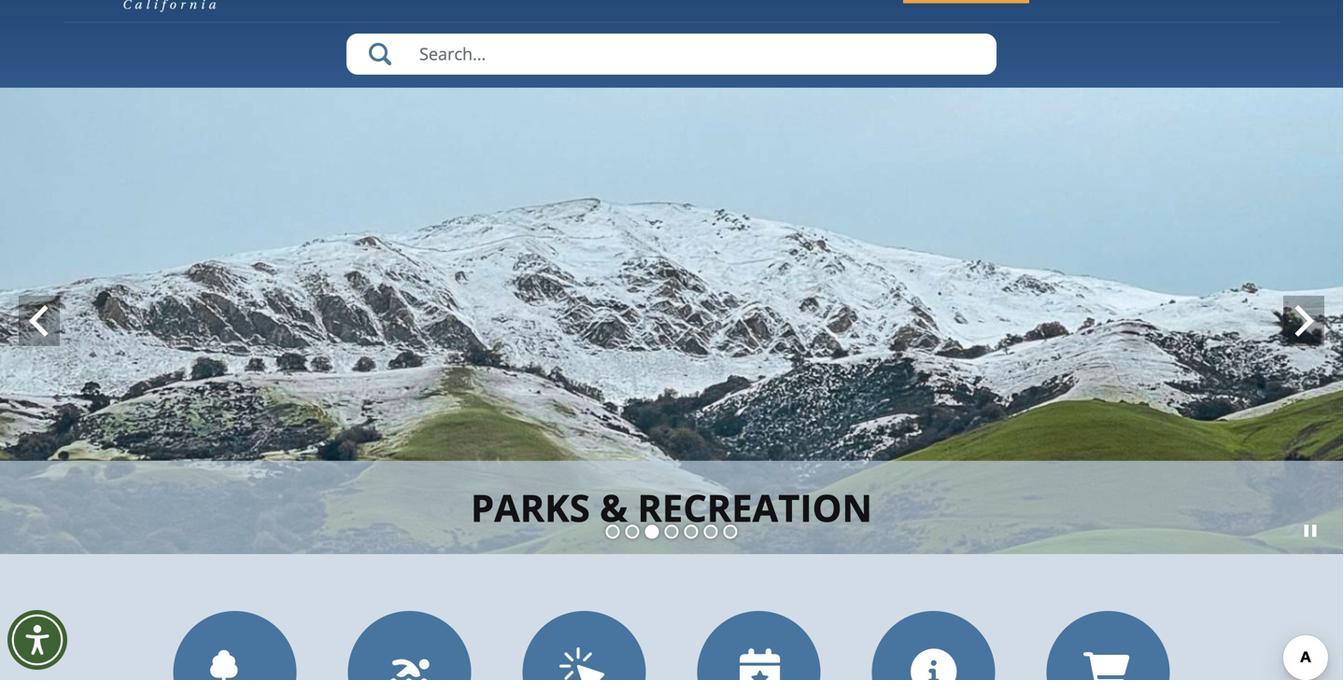 Task type: locate. For each thing, give the bounding box(es) containing it.
columnusercontrol1 main content
[[0, 0, 1343, 681]]

parks & recreation
[[471, 482, 872, 533]]

&
[[600, 482, 628, 533]]

calendar and star image
[[734, 648, 784, 681]]

Search text field
[[346, 34, 997, 75]]

parks
[[471, 482, 590, 533]]

tree and bench image
[[210, 648, 260, 681]]

shopping cart image
[[1083, 648, 1133, 681]]



Task type: describe. For each thing, give the bounding box(es) containing it.
information image
[[909, 648, 958, 681]]

cta 4 fremontconnect image
[[559, 648, 609, 681]]

parks & recreation link
[[471, 482, 872, 533]]

swimmer image
[[385, 648, 434, 681]]

recreation
[[637, 482, 872, 533]]



Task type: vqa. For each thing, say whether or not it's contained in the screenshot.
the bottom in
no



